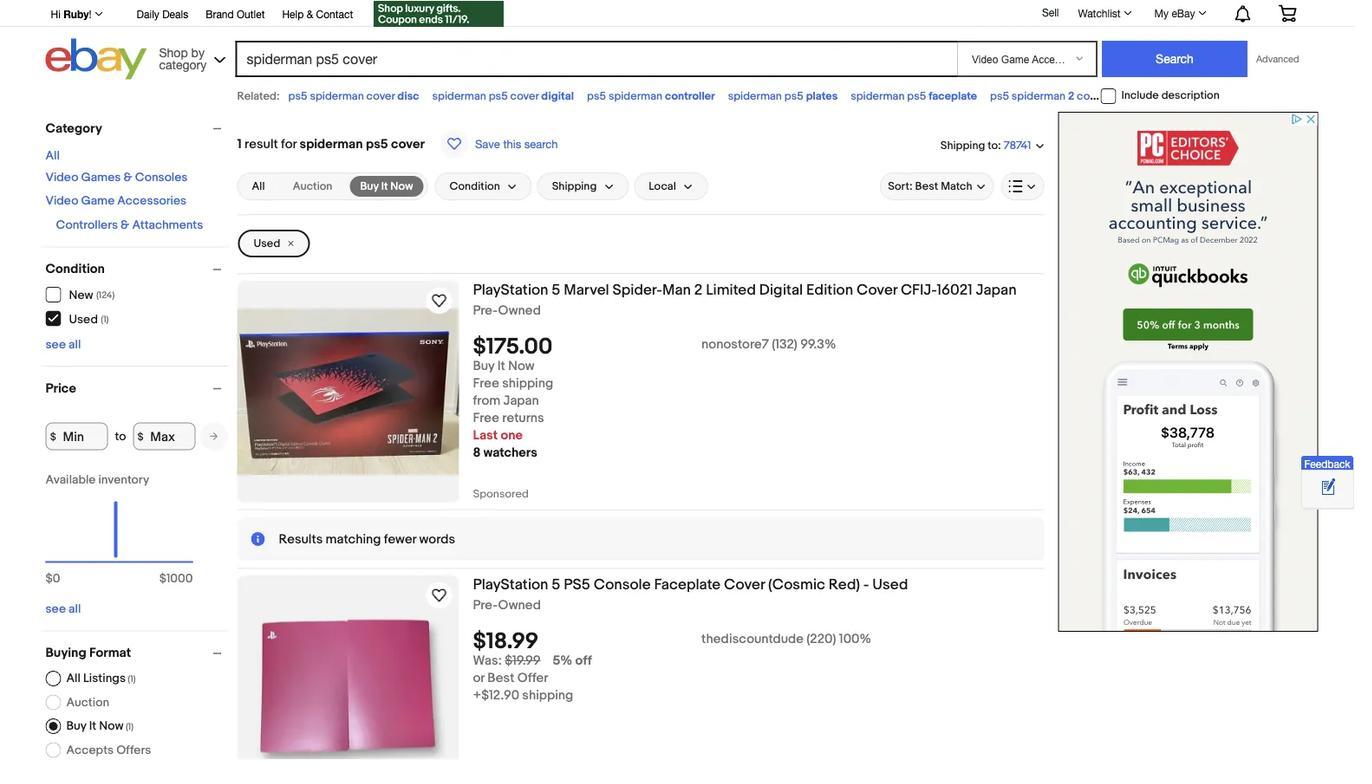 Task type: describe. For each thing, give the bounding box(es) containing it.
one
[[501, 428, 523, 444]]

none submit inside shop by category banner
[[1102, 41, 1248, 77]]

matching
[[326, 532, 381, 547]]

video game accessories
[[46, 194, 187, 209]]

shop by category
[[159, 45, 207, 72]]

$ up buying format dropdown button
[[159, 572, 166, 587]]

all for price
[[69, 602, 81, 617]]

limited
[[706, 281, 756, 299]]

& for contact
[[307, 8, 313, 20]]

words
[[419, 532, 455, 547]]

ps5 right related:
[[288, 89, 308, 103]]

edition
[[807, 281, 853, 299]]

1 horizontal spatial auction
[[293, 180, 333, 193]]

& for attachments
[[121, 218, 129, 233]]

see all button for price
[[46, 602, 81, 617]]

cover for spiderman ps5 cover digital
[[510, 89, 539, 103]]

99.3%
[[801, 337, 836, 353]]

spiderman ps5 plates
[[728, 89, 838, 103]]

$ up buying
[[46, 572, 53, 587]]

sort:
[[888, 180, 913, 193]]

ps5 right faceplate
[[990, 89, 1009, 103]]

ruby
[[63, 8, 89, 20]]

video for video game accessories
[[46, 194, 78, 209]]

spiderman up 78741
[[1012, 89, 1066, 103]]

buy it now (1)
[[66, 719, 134, 734]]

1000
[[166, 572, 193, 587]]

local button
[[634, 173, 708, 200]]

sell
[[1042, 6, 1059, 18]]

cover for ps5 spiderman cover
[[1197, 89, 1226, 103]]

controller
[[665, 89, 715, 103]]

+$12.90
[[473, 688, 520, 704]]

0 vertical spatial all link
[[46, 149, 60, 163]]

attachments
[[132, 218, 203, 233]]

available
[[46, 473, 96, 488]]

offers
[[116, 743, 151, 758]]

5% off
[[553, 654, 592, 669]]

(1) inside buy it now (1)
[[126, 722, 134, 733]]

watchlist
[[1078, 7, 1121, 19]]

100%
[[839, 632, 872, 648]]

(cosmic
[[768, 576, 826, 594]]

video games & consoles
[[46, 170, 188, 185]]

results matching fewer words
[[279, 532, 455, 547]]

brand outlet link
[[206, 5, 265, 24]]

all listings (1)
[[66, 671, 136, 686]]

0 vertical spatial condition button
[[435, 173, 532, 200]]

now for buy it now (1)
[[99, 719, 124, 734]]

pre- inside playstation 5 marvel spider-man 2 limited digital edition cover cfij-16021 japan pre-owned
[[473, 303, 498, 319]]

spiderman right disc
[[432, 89, 486, 103]]

for
[[281, 136, 297, 152]]

category
[[159, 57, 207, 72]]

include
[[1122, 89, 1159, 103]]

buy it now link
[[350, 176, 424, 197]]

save
[[475, 137, 500, 150]]

shipping to : 78741
[[941, 139, 1032, 153]]

spiderman right controller
[[728, 89, 782, 103]]

used inside playstation 5 ps5 console faceplate cover (cosmic red) - used pre-owned
[[873, 576, 908, 594]]

controllers & attachments link
[[56, 218, 203, 233]]

ps5 up the 'save this search' button in the left of the page
[[489, 89, 508, 103]]

see for price
[[46, 602, 66, 617]]

price button
[[46, 381, 229, 396]]

was:
[[473, 654, 502, 669]]

1 horizontal spatial 2
[[1068, 89, 1075, 103]]

Search for anything text field
[[238, 42, 954, 75]]

controllers & attachments
[[56, 218, 203, 233]]

$ 0
[[46, 572, 60, 587]]

all for the right all link
[[252, 180, 265, 193]]

category
[[46, 121, 102, 136]]

shipping inside or best offer +$12.90 shipping
[[522, 688, 573, 704]]

accessories
[[117, 194, 187, 209]]

playstation 5 ps5 console faceplate cover (cosmic red) - used heading
[[473, 576, 908, 594]]

(1) inside the used (1)
[[101, 314, 109, 325]]

5 for $175.00
[[552, 281, 561, 299]]

available inventory
[[46, 473, 149, 488]]

sort: best match button
[[880, 173, 994, 200]]

$ up the 'available'
[[50, 430, 56, 443]]

save this search
[[475, 137, 558, 150]]

buying
[[46, 646, 86, 661]]

2 vertical spatial all
[[66, 671, 81, 686]]

used for used (1)
[[69, 312, 98, 327]]

8
[[473, 446, 481, 461]]

spiderman up 1 result for spiderman ps5 cover at the top left of the page
[[310, 89, 364, 103]]

1 result for spiderman ps5 cover
[[237, 136, 425, 152]]

controllers
[[56, 218, 118, 233]]

ps5 left plates
[[785, 89, 804, 103]]

accepts
[[66, 743, 114, 758]]

get the coupon image
[[374, 1, 504, 27]]

nonostore7
[[702, 337, 769, 353]]

1 vertical spatial auction
[[66, 695, 109, 710]]

account navigation
[[41, 0, 1310, 29]]

watchers
[[484, 446, 538, 461]]

shipping button
[[537, 173, 629, 200]]

disc
[[398, 89, 419, 103]]

watch playstation 5 marvel spider-man 2 limited digital edition cover cfij-16021 japan image
[[429, 291, 450, 311]]

new (124)
[[69, 288, 115, 303]]

shop by category button
[[151, 39, 229, 76]]

was: $19.99
[[473, 654, 541, 669]]

video game accessories link
[[46, 194, 187, 209]]

graph of available inventory between $0 and $1000+ image
[[46, 473, 193, 595]]

daily
[[137, 8, 159, 20]]

plates
[[806, 89, 838, 103]]

shipping for shipping to : 78741
[[941, 139, 986, 152]]

red)
[[829, 576, 860, 594]]

buy for buy it now
[[360, 180, 379, 193]]

spiderman right plates
[[851, 89, 905, 103]]

japan inside playstation 5 marvel spider-man 2 limited digital edition cover cfij-16021 japan pre-owned
[[976, 281, 1017, 299]]

my
[[1155, 7, 1169, 19]]

thediscountdude
[[702, 632, 804, 648]]

or best offer +$12.90 shipping
[[473, 671, 573, 704]]

video games & consoles link
[[46, 170, 188, 185]]

format
[[89, 646, 131, 661]]

result
[[245, 136, 278, 152]]

owned inside playstation 5 ps5 console faceplate cover (cosmic red) - used pre-owned
[[498, 598, 541, 614]]

buying format button
[[46, 646, 229, 661]]

all for condition
[[69, 337, 81, 352]]

my ebay
[[1155, 7, 1196, 19]]

auction link
[[282, 176, 343, 197]]

 (1) Items text field
[[124, 722, 134, 733]]

cover inside playstation 5 ps5 console faceplate cover (cosmic red) - used pre-owned
[[724, 576, 765, 594]]

$19.99
[[505, 654, 541, 669]]

daily deals
[[137, 8, 188, 20]]

man
[[663, 281, 691, 299]]

my ebay link
[[1145, 3, 1215, 23]]

now for buy it now
[[391, 180, 413, 193]]

spider-
[[613, 281, 663, 299]]

fewer
[[384, 532, 416, 547]]

used for used
[[254, 237, 280, 250]]

ps5 left description at top
[[1119, 89, 1138, 103]]



Task type: locate. For each thing, give the bounding box(es) containing it.
2 all from the top
[[69, 602, 81, 617]]

1 vertical spatial best
[[488, 671, 515, 687]]

best for sort:
[[915, 180, 939, 193]]

1 vertical spatial all
[[252, 180, 265, 193]]

(220)
[[807, 632, 836, 648]]

0 vertical spatial (1)
[[101, 314, 109, 325]]

see all
[[46, 337, 81, 352], [46, 602, 81, 617]]

1 vertical spatial see all
[[46, 602, 81, 617]]

(1) up 'offers'
[[126, 722, 134, 733]]

to left 78741
[[988, 139, 998, 152]]

2 playstation from the top
[[473, 576, 549, 594]]

0 vertical spatial to
[[988, 139, 998, 152]]

0 vertical spatial &
[[307, 8, 313, 20]]

buy for buy it now (1)
[[66, 719, 86, 734]]

video left games
[[46, 170, 78, 185]]

all down buying
[[66, 671, 81, 686]]

buy inside nonostore7 (132) 99.3% buy it now free shipping from japan free returns last one 8 watchers
[[473, 359, 495, 374]]

contact
[[316, 8, 353, 20]]

0 vertical spatial auction
[[293, 180, 333, 193]]

0 horizontal spatial it
[[89, 719, 96, 734]]

0 horizontal spatial now
[[99, 719, 124, 734]]

0 vertical spatial best
[[915, 180, 939, 193]]

5 for $18.99
[[552, 576, 561, 594]]

Maximum Value in $ text field
[[133, 423, 195, 451]]

cover right include
[[1197, 89, 1226, 103]]

best right sort:
[[915, 180, 939, 193]]

it up accepts
[[89, 719, 96, 734]]

main content containing $175.00
[[237, 112, 1045, 761]]

spiderman inside main content
[[300, 136, 363, 152]]

2 horizontal spatial buy
[[473, 359, 495, 374]]

listing options selector. list view selected. image
[[1009, 180, 1037, 193]]

cover left cfij-
[[857, 281, 898, 299]]

ps5 spiderman cover disc
[[288, 89, 419, 103]]

$ up inventory at bottom left
[[137, 430, 144, 443]]

ps5 left faceplate
[[907, 89, 927, 103]]

playstation
[[473, 281, 549, 299], [473, 576, 549, 594]]

japan up returns
[[504, 393, 539, 409]]

0 vertical spatial owned
[[498, 303, 541, 319]]

ps5 spiderman controller
[[587, 89, 715, 103]]

& down video game accessories
[[121, 218, 129, 233]]

0 horizontal spatial all
[[46, 149, 60, 163]]

condition button
[[435, 173, 532, 200], [46, 261, 229, 277]]

cover left include
[[1077, 89, 1106, 103]]

best up +$12.90
[[488, 671, 515, 687]]

0 vertical spatial 5
[[552, 281, 561, 299]]

best inside dropdown button
[[915, 180, 939, 193]]

2 vertical spatial buy
[[66, 719, 86, 734]]

best
[[915, 180, 939, 193], [488, 671, 515, 687]]

0 vertical spatial all
[[46, 149, 60, 163]]

1 owned from the top
[[498, 303, 541, 319]]

0 vertical spatial see
[[46, 337, 66, 352]]

1 vertical spatial &
[[124, 170, 132, 185]]

condition button up (124)
[[46, 261, 229, 277]]

2 vertical spatial now
[[99, 719, 124, 734]]

ps5 down search for anything text field
[[587, 89, 606, 103]]

results
[[279, 532, 323, 547]]

see all button down the used (1)
[[46, 337, 81, 352]]

0 vertical spatial playstation
[[473, 281, 549, 299]]

1 see from the top
[[46, 337, 66, 352]]

offer
[[518, 671, 548, 687]]

1 vertical spatial pre-
[[473, 598, 498, 614]]

cover up buy it now
[[391, 136, 425, 152]]

spiderman
[[310, 89, 364, 103], [432, 89, 486, 103], [609, 89, 663, 103], [728, 89, 782, 103], [851, 89, 905, 103], [1012, 89, 1066, 103], [1141, 89, 1195, 103], [300, 136, 363, 152]]

this
[[503, 137, 521, 150]]

1 vertical spatial playstation
[[473, 576, 549, 594]]

playstation inside playstation 5 marvel spider-man 2 limited digital edition cover cfij-16021 japan pre-owned
[[473, 281, 549, 299]]

:
[[998, 139, 1002, 152]]

video
[[46, 170, 78, 185], [46, 194, 78, 209]]

see for condition
[[46, 337, 66, 352]]

video for video games & consoles
[[46, 170, 78, 185]]

pre- up $175.00
[[473, 303, 498, 319]]

1 horizontal spatial all
[[66, 671, 81, 686]]

see down 0
[[46, 602, 66, 617]]

match
[[941, 180, 973, 193]]

shipping up returns
[[502, 376, 553, 392]]

0 vertical spatial video
[[46, 170, 78, 185]]

results matching fewer words region
[[237, 518, 1045, 561]]

buy up accepts
[[66, 719, 86, 734]]

now up returns
[[508, 359, 535, 374]]

1 vertical spatial now
[[508, 359, 535, 374]]

deals
[[162, 8, 188, 20]]

1 horizontal spatial it
[[381, 180, 388, 193]]

1 vertical spatial 5
[[552, 576, 561, 594]]

2 see from the top
[[46, 602, 66, 617]]

shipping
[[941, 139, 986, 152], [552, 180, 597, 193]]

save this search button
[[435, 129, 563, 159]]

help & contact
[[282, 8, 353, 20]]

used
[[254, 237, 280, 250], [69, 312, 98, 327], [873, 576, 908, 594]]

1 vertical spatial it
[[498, 359, 505, 374]]

1 vertical spatial see
[[46, 602, 66, 617]]

2 horizontal spatial it
[[498, 359, 505, 374]]

used (1)
[[69, 312, 109, 327]]

Minimum Value in $ text field
[[46, 423, 108, 451]]

used link
[[238, 230, 310, 258]]

(1) down (124)
[[101, 314, 109, 325]]

2 vertical spatial (1)
[[126, 722, 134, 733]]

pre-
[[473, 303, 498, 319], [473, 598, 498, 614]]

0 horizontal spatial cover
[[724, 576, 765, 594]]

0 vertical spatial see all button
[[46, 337, 81, 352]]

see all down 0
[[46, 602, 81, 617]]

owned inside playstation 5 marvel spider-man 2 limited digital edition cover cfij-16021 japan pre-owned
[[498, 303, 541, 319]]

all down the category
[[46, 149, 60, 163]]

watch playstation 5 ps5 console faceplate cover (cosmic red) - used image
[[429, 585, 450, 606]]

digital
[[541, 89, 574, 103]]

1 horizontal spatial buy
[[360, 180, 379, 193]]

2 video from the top
[[46, 194, 78, 209]]

shipping down search
[[552, 180, 597, 193]]

see all down the used (1)
[[46, 337, 81, 352]]

!
[[89, 8, 92, 20]]

1 horizontal spatial all link
[[242, 176, 276, 197]]

to
[[988, 139, 998, 152], [115, 429, 126, 444]]

1 vertical spatial video
[[46, 194, 78, 209]]

buy
[[360, 180, 379, 193], [473, 359, 495, 374], [66, 719, 86, 734]]

0 horizontal spatial auction
[[66, 695, 109, 710]]

0
[[53, 572, 60, 587]]

watchlist link
[[1069, 3, 1140, 23]]

& inside the account navigation
[[307, 8, 313, 20]]

2 horizontal spatial all
[[252, 180, 265, 193]]

shipping inside nonostore7 (132) 99.3% buy it now free shipping from japan free returns last one 8 watchers
[[502, 376, 553, 392]]

0 vertical spatial buy
[[360, 180, 379, 193]]

owned up $175.00
[[498, 303, 541, 319]]

78741
[[1004, 139, 1032, 153]]

2 vertical spatial used
[[873, 576, 908, 594]]

auction down 1 result for spiderman ps5 cover at the top left of the page
[[293, 180, 333, 193]]

2 owned from the top
[[498, 598, 541, 614]]

1 horizontal spatial best
[[915, 180, 939, 193]]

1 vertical spatial to
[[115, 429, 126, 444]]

video up controllers
[[46, 194, 78, 209]]

0 vertical spatial it
[[381, 180, 388, 193]]

1 video from the top
[[46, 170, 78, 185]]

5%
[[553, 654, 573, 669]]

all down the used (1)
[[69, 337, 81, 352]]

playstation inside playstation 5 ps5 console faceplate cover (cosmic red) - used pre-owned
[[473, 576, 549, 594]]

help & contact link
[[282, 5, 353, 24]]

all up buying
[[69, 602, 81, 617]]

playstation for $175.00
[[473, 281, 549, 299]]

0 vertical spatial shipping
[[941, 139, 986, 152]]

main content
[[237, 112, 1045, 761]]

see all for price
[[46, 602, 81, 617]]

0 vertical spatial condition
[[450, 180, 500, 193]]

2 vertical spatial it
[[89, 719, 96, 734]]

0 horizontal spatial japan
[[504, 393, 539, 409]]

2 right the man
[[694, 281, 703, 299]]

Buy It Now selected text field
[[360, 179, 413, 194]]

playstation 5 marvel spider-man 2 limited digital edition cover cfij-16021 japan heading
[[473, 281, 1017, 299]]

japan inside nonostore7 (132) 99.3% buy it now free shipping from japan free returns last one 8 watchers
[[504, 393, 539, 409]]

1 playstation from the top
[[473, 281, 549, 299]]

buy up from
[[473, 359, 495, 374]]

owned
[[498, 303, 541, 319], [498, 598, 541, 614]]

see up price
[[46, 337, 66, 352]]

local
[[649, 180, 676, 193]]

all down result
[[252, 180, 265, 193]]

buy right auction link at the top
[[360, 180, 379, 193]]

1 5 from the top
[[552, 281, 561, 299]]

$
[[50, 430, 56, 443], [137, 430, 144, 443], [46, 572, 53, 587], [159, 572, 166, 587]]

2 pre- from the top
[[473, 598, 498, 614]]

off
[[575, 654, 592, 669]]

1 vertical spatial cover
[[724, 576, 765, 594]]

5 left ps5 at the bottom
[[552, 576, 561, 594]]

it
[[381, 180, 388, 193], [498, 359, 505, 374], [89, 719, 96, 734]]

0 horizontal spatial buy
[[66, 719, 86, 734]]

free down from
[[473, 411, 499, 426]]

1 vertical spatial 2
[[694, 281, 703, 299]]

1 vertical spatial shipping
[[522, 688, 573, 704]]

1 vertical spatial (1)
[[128, 674, 136, 685]]

0 horizontal spatial 2
[[694, 281, 703, 299]]

1 see all button from the top
[[46, 337, 81, 352]]

all for topmost all link
[[46, 149, 60, 163]]

ps5 spiderman 2 cover
[[990, 89, 1106, 103]]

1 vertical spatial used
[[69, 312, 98, 327]]

2 left include
[[1068, 89, 1075, 103]]

shipping left :
[[941, 139, 986, 152]]

(1) inside all listings (1)
[[128, 674, 136, 685]]

1 vertical spatial condition button
[[46, 261, 229, 277]]

now inside nonostore7 (132) 99.3% buy it now free shipping from japan free returns last one 8 watchers
[[508, 359, 535, 374]]

2 horizontal spatial used
[[873, 576, 908, 594]]

None submit
[[1102, 41, 1248, 77]]

nonostore7 (132) 99.3% buy it now free shipping from japan free returns last one 8 watchers
[[473, 337, 836, 461]]

feedback
[[1305, 458, 1351, 470]]

1 see all from the top
[[46, 337, 81, 352]]

shipping
[[502, 376, 553, 392], [522, 688, 573, 704]]

best inside or best offer +$12.90 shipping
[[488, 671, 515, 687]]

condition inside main content
[[450, 180, 500, 193]]

0 vertical spatial shipping
[[502, 376, 553, 392]]

2 inside playstation 5 marvel spider-man 2 limited digital edition cover cfij-16021 japan pre-owned
[[694, 281, 703, 299]]

playstation up $175.00
[[473, 281, 549, 299]]

0 horizontal spatial used
[[69, 312, 98, 327]]

free up from
[[473, 376, 499, 392]]

shipping inside shipping to : 78741
[[941, 139, 986, 152]]

all link down the category
[[46, 149, 60, 163]]

best for or
[[488, 671, 515, 687]]

game
[[81, 194, 115, 209]]

all
[[46, 149, 60, 163], [252, 180, 265, 193], [66, 671, 81, 686]]

spiderman right the for
[[300, 136, 363, 152]]

it inside nonostore7 (132) 99.3% buy it now free shipping from japan free returns last one 8 watchers
[[498, 359, 505, 374]]

5 left marvel
[[552, 281, 561, 299]]

0 vertical spatial cover
[[857, 281, 898, 299]]

2 vertical spatial &
[[121, 218, 129, 233]]

playstation 5 ps5 console faceplate cover (cosmic red) - used pre-owned
[[473, 576, 908, 614]]

5 inside playstation 5 marvel spider-man 2 limited digital edition cover cfij-16021 japan pre-owned
[[552, 281, 561, 299]]

advanced
[[1257, 53, 1300, 65]]

cover left (cosmic
[[724, 576, 765, 594]]

sort: best match
[[888, 180, 973, 193]]

buy it now
[[360, 180, 413, 193]]

pre- inside playstation 5 ps5 console faceplate cover (cosmic red) - used pre-owned
[[473, 598, 498, 614]]

faceplate
[[929, 89, 977, 103]]

0 horizontal spatial condition button
[[46, 261, 229, 277]]

0 vertical spatial see all
[[46, 337, 81, 352]]

cover left disc
[[367, 89, 395, 103]]

returns
[[502, 411, 544, 426]]

condition down save at the left top
[[450, 180, 500, 193]]

brand outlet
[[206, 8, 265, 20]]

shop by category banner
[[41, 0, 1310, 84]]

1 horizontal spatial condition button
[[435, 173, 532, 200]]

 (1) Items text field
[[126, 674, 136, 685]]

(124)
[[96, 290, 115, 301]]

consoles
[[135, 170, 188, 185]]

daily deals link
[[137, 5, 188, 24]]

$ 1000
[[159, 572, 193, 587]]

now down 1 result for spiderman ps5 cover at the top left of the page
[[391, 180, 413, 193]]

1 vertical spatial condition
[[46, 261, 105, 277]]

playstation 5 marvel spider-man 2 limited digital edition cover cfij-16021 japan link
[[473, 281, 1045, 303]]

spiderman ps5 faceplate
[[851, 89, 977, 103]]

2 horizontal spatial now
[[508, 359, 535, 374]]

buy inside 'text field'
[[360, 180, 379, 193]]

see all button down 0
[[46, 602, 81, 617]]

$175.00
[[473, 334, 553, 361]]

it for buy it now (1)
[[89, 719, 96, 734]]

1 horizontal spatial used
[[254, 237, 280, 250]]

to inside shipping to : 78741
[[988, 139, 998, 152]]

condition button down save at the left top
[[435, 173, 532, 200]]

shipping for shipping
[[552, 180, 597, 193]]

now up the accepts offers
[[99, 719, 124, 734]]

see all button for condition
[[46, 337, 81, 352]]

0 horizontal spatial all link
[[46, 149, 60, 163]]

0 vertical spatial all
[[69, 337, 81, 352]]

help
[[282, 8, 304, 20]]

1 all from the top
[[69, 337, 81, 352]]

new
[[69, 288, 93, 303]]

japan right 16021
[[976, 281, 1017, 299]]

0 horizontal spatial condition
[[46, 261, 105, 277]]

0 vertical spatial now
[[391, 180, 413, 193]]

playstation 5 marvel spider-man 2 limited digital edition cover cfij-16021 japan pre-owned
[[473, 281, 1017, 319]]

0 vertical spatial 2
[[1068, 89, 1075, 103]]

playstation 5 ps5 console faceplate cover (cosmic red) - used image
[[251, 589, 446, 761]]

ebay
[[1172, 7, 1196, 19]]

2 see all from the top
[[46, 602, 81, 617]]

0 horizontal spatial shipping
[[552, 180, 597, 193]]

0 vertical spatial used
[[254, 237, 280, 250]]

cfij-
[[901, 281, 937, 299]]

now inside 'text field'
[[391, 180, 413, 193]]

your shopping cart image
[[1278, 5, 1298, 22]]

cover inside playstation 5 marvel spider-man 2 limited digital edition cover cfij-16021 japan pre-owned
[[857, 281, 898, 299]]

all link down result
[[242, 176, 276, 197]]

playstation up $18.99
[[473, 576, 549, 594]]

condition up the new
[[46, 261, 105, 277]]

1 horizontal spatial now
[[391, 180, 413, 193]]

1 horizontal spatial condition
[[450, 180, 500, 193]]

see all for condition
[[46, 337, 81, 352]]

1 vertical spatial all
[[69, 602, 81, 617]]

cover left the digital
[[510, 89, 539, 103]]

1 vertical spatial all link
[[242, 176, 276, 197]]

(1) down buying format dropdown button
[[128, 674, 136, 685]]

it down 1 result for spiderman ps5 cover at the top left of the page
[[381, 180, 388, 193]]

2 5 from the top
[[552, 576, 561, 594]]

playstation for $18.99
[[473, 576, 549, 594]]

outlet
[[237, 8, 265, 20]]

1 vertical spatial free
[[473, 411, 499, 426]]

5
[[552, 281, 561, 299], [552, 576, 561, 594]]

1 horizontal spatial shipping
[[941, 139, 986, 152]]

owned up $18.99
[[498, 598, 541, 614]]

spiderman down my
[[1141, 89, 1195, 103]]

1 vertical spatial see all button
[[46, 602, 81, 617]]

all link
[[46, 149, 60, 163], [242, 176, 276, 197]]

it for buy it now
[[381, 180, 388, 193]]

2 see all button from the top
[[46, 602, 81, 617]]

all inside main content
[[252, 180, 265, 193]]

1 pre- from the top
[[473, 303, 498, 319]]

1 horizontal spatial japan
[[976, 281, 1017, 299]]

2 free from the top
[[473, 411, 499, 426]]

sell link
[[1035, 6, 1067, 18]]

1 vertical spatial buy
[[473, 359, 495, 374]]

$18.99
[[473, 629, 539, 656]]

or
[[473, 671, 485, 687]]

last
[[473, 428, 498, 444]]

auction up buy it now (1)
[[66, 695, 109, 710]]

spiderman down search for anything text field
[[609, 89, 663, 103]]

shipping down offer
[[522, 688, 573, 704]]

advertisement region
[[1059, 112, 1319, 632]]

1 vertical spatial japan
[[504, 393, 539, 409]]

0 vertical spatial pre-
[[473, 303, 498, 319]]

0 vertical spatial japan
[[976, 281, 1017, 299]]

& up video game accessories link
[[124, 170, 132, 185]]

cover for ps5 spiderman cover disc
[[367, 89, 395, 103]]

price
[[46, 381, 76, 396]]

1 vertical spatial owned
[[498, 598, 541, 614]]

1 free from the top
[[473, 376, 499, 392]]

0 horizontal spatial best
[[488, 671, 515, 687]]

ps5 up buy it now
[[366, 136, 388, 152]]

1 vertical spatial shipping
[[552, 180, 597, 193]]

description
[[1162, 89, 1220, 103]]

& right help
[[307, 8, 313, 20]]

thediscountdude (220) 100%
[[702, 632, 872, 648]]

0 horizontal spatial to
[[115, 429, 126, 444]]

1 horizontal spatial cover
[[857, 281, 898, 299]]

to left maximum value in $ text field
[[115, 429, 126, 444]]

5 inside playstation 5 ps5 console faceplate cover (cosmic red) - used pre-owned
[[552, 576, 561, 594]]

0 vertical spatial free
[[473, 376, 499, 392]]

playstation 5 ps5 console faceplate cover (cosmic red) - used link
[[473, 576, 1045, 598]]

shipping inside dropdown button
[[552, 180, 597, 193]]

pre- up $18.99
[[473, 598, 498, 614]]

1 horizontal spatial to
[[988, 139, 998, 152]]

it up from
[[498, 359, 505, 374]]

playstation 5 marvel spider-man 2 limited digital edition cover cfij-16021 japan image
[[237, 309, 459, 475]]

it inside 'text field'
[[381, 180, 388, 193]]



Task type: vqa. For each thing, say whether or not it's contained in the screenshot.


